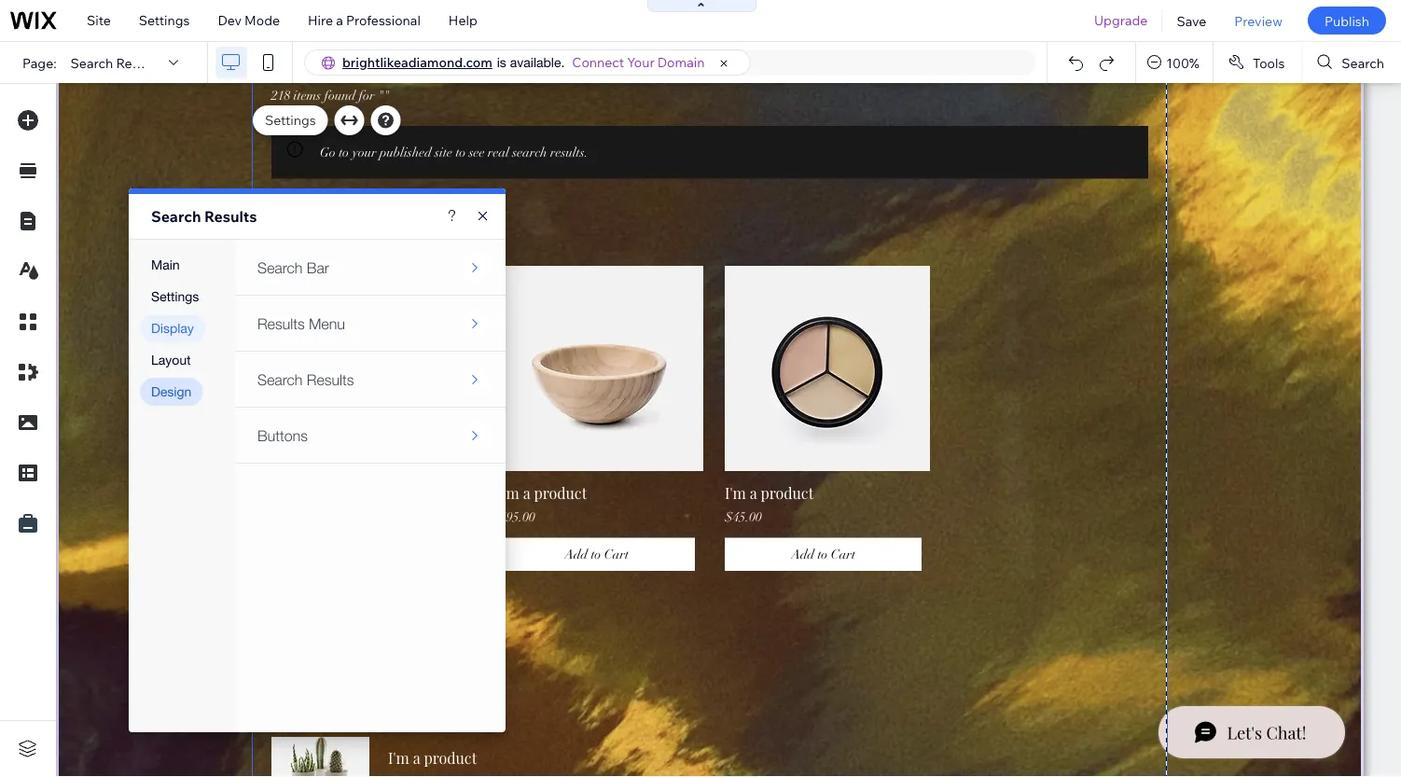Task type: vqa. For each thing, say whether or not it's contained in the screenshot.
rightmost Settings
yes



Task type: locate. For each thing, give the bounding box(es) containing it.
tools
[[1253, 54, 1285, 71]]

preview button
[[1221, 0, 1297, 41]]

0 vertical spatial settings
[[139, 12, 190, 28]]

0 horizontal spatial settings
[[139, 12, 190, 28]]

mode
[[245, 12, 280, 28]]

save button
[[1163, 0, 1221, 41]]

professional
[[346, 12, 421, 28]]

0 horizontal spatial results
[[116, 54, 161, 71]]

search
[[71, 54, 113, 71], [1342, 54, 1385, 71], [151, 207, 201, 226]]

dev
[[218, 12, 242, 28]]

hire a professional
[[308, 12, 421, 28]]

1 horizontal spatial settings
[[265, 112, 316, 128]]

is available. connect your domain
[[497, 54, 705, 70]]

1 vertical spatial settings
[[265, 112, 316, 128]]

brightlikeadiamond.com
[[342, 54, 493, 70]]

1 vertical spatial results
[[204, 207, 257, 226]]

help
[[449, 12, 477, 28]]

dev mode
[[218, 12, 280, 28]]

settings
[[139, 12, 190, 28], [265, 112, 316, 128]]

your
[[627, 54, 655, 70]]

2 horizontal spatial search
[[1342, 54, 1385, 71]]

search inside button
[[1342, 54, 1385, 71]]

results
[[116, 54, 161, 71], [204, 207, 257, 226]]

100%
[[1167, 54, 1200, 71]]

search results
[[71, 54, 161, 71], [151, 207, 257, 226]]

site
[[87, 12, 111, 28]]

0 vertical spatial results
[[116, 54, 161, 71]]



Task type: describe. For each thing, give the bounding box(es) containing it.
hire
[[308, 12, 333, 28]]

0 horizontal spatial search
[[71, 54, 113, 71]]

1 horizontal spatial results
[[204, 207, 257, 226]]

publish
[[1325, 12, 1370, 29]]

0 vertical spatial search results
[[71, 54, 161, 71]]

upgrade
[[1094, 12, 1148, 28]]

1 vertical spatial search results
[[151, 207, 257, 226]]

save
[[1177, 12, 1207, 29]]

1 horizontal spatial search
[[151, 207, 201, 226]]

is
[[497, 55, 507, 70]]

domain
[[658, 54, 705, 70]]

connect
[[572, 54, 624, 70]]

a
[[336, 12, 343, 28]]

search button
[[1303, 42, 1402, 83]]

preview
[[1235, 12, 1283, 29]]

100% button
[[1137, 42, 1213, 83]]

available.
[[510, 55, 565, 70]]

tools button
[[1214, 42, 1302, 83]]

publish button
[[1308, 7, 1387, 35]]



